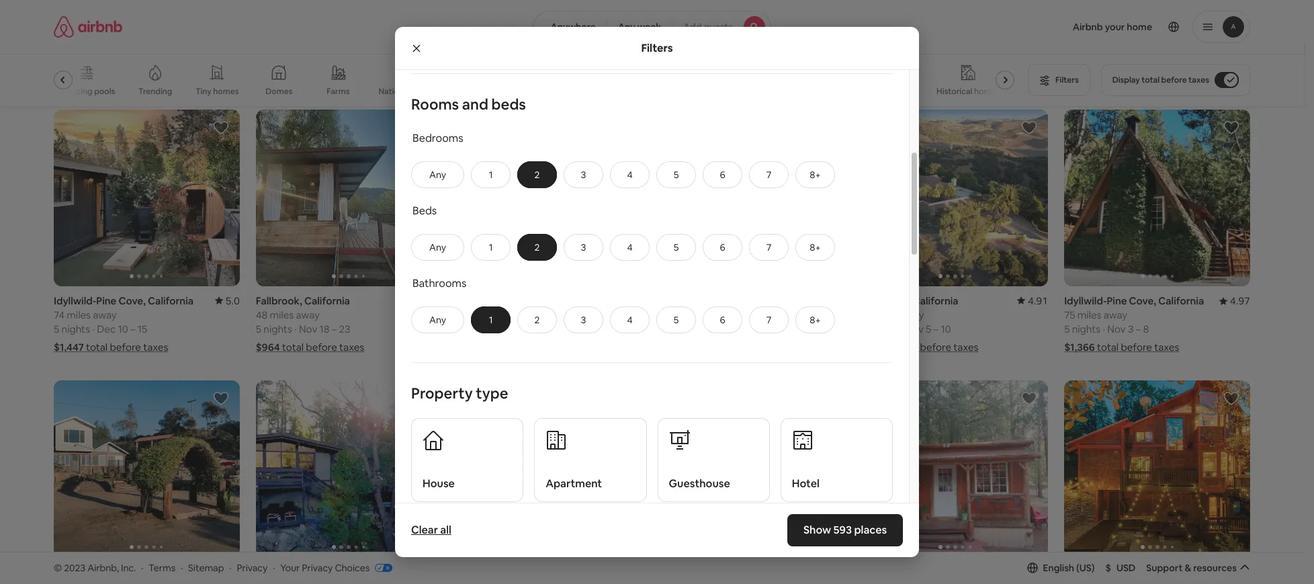 Task type: locate. For each thing, give the bounding box(es) containing it.
taxes inside idyllwild-pine cove, california 76 miles away 5 nights · nov 9 – 14 $1,867 total before taxes
[[144, 70, 169, 83]]

away inside descanso, california 36 miles away 5 nights · nov 5 – 10
[[498, 309, 522, 321]]

2 1 from the top
[[489, 241, 493, 253]]

1 horizontal spatial 14
[[320, 52, 330, 65]]

2 horizontal spatial 4.99
[[826, 294, 846, 307]]

1 14 from the left
[[133, 52, 143, 65]]

3 button
[[564, 161, 604, 188], [564, 234, 604, 261], [564, 306, 604, 333]]

2 vertical spatial 3 button
[[564, 306, 604, 333]]

27
[[926, 52, 937, 65]]

2 vertical spatial 8+
[[810, 314, 821, 326]]

8
[[1144, 323, 1150, 335]]

nights inside idyllwild-pine cove, california 76 miles away 5 nights · nov 9 – 14 $1,867 total before taxes
[[62, 52, 90, 65]]

1 vertical spatial 5.0 out of 5 average rating image
[[215, 294, 240, 307]]

1 3 button from the top
[[564, 161, 604, 188]]

6 button for bedrooms
[[703, 161, 743, 188]]

1 horizontal spatial add to wishlist: idyllwild-pine cove, california image
[[1224, 120, 1240, 136]]

5.0 out of 5 average rating image up filters
[[619, 24, 644, 36]]

0 horizontal spatial homes
[[213, 86, 239, 97]]

14 left 19
[[320, 52, 330, 65]]

miles inside idyllwild-pine cove, california 74 miles away 5 nights · dec 10 – 15 $1,447 total before taxes
[[67, 309, 91, 321]]

temecula, up 54
[[863, 24, 911, 36]]

8+ element for beds
[[810, 241, 821, 253]]

nov left 27
[[906, 52, 924, 65]]

1 vertical spatial 5 button
[[657, 234, 696, 261]]

2 5 button from the top
[[657, 234, 696, 261]]

0 vertical spatial 5.0 out of 5 average rating image
[[619, 24, 644, 36]]

any down bedrooms
[[430, 169, 446, 181]]

homes for historical homes
[[975, 86, 1000, 97]]

terms
[[149, 562, 176, 574]]

nights up $1,447
[[62, 323, 90, 335]]

1 horizontal spatial privacy
[[302, 562, 333, 574]]

filters
[[642, 41, 673, 55]]

taxes inside fallbrook, california 48 miles away 5 nights · nov 18 – 23 $964 total before taxes
[[339, 341, 365, 354]]

1 6 button from the top
[[703, 161, 743, 188]]

ramona, california up $2,153 total before taxes
[[458, 24, 547, 36]]

10 for pine
[[118, 323, 128, 335]]

1 vertical spatial 4 button
[[610, 234, 650, 261]]

30 up display total before taxes
[[1149, 52, 1161, 65]]

1 horizontal spatial ramona,
[[1065, 24, 1106, 36]]

2 2 button from the top
[[518, 234, 557, 261]]

2 6 button from the top
[[703, 234, 743, 261]]

1 vertical spatial 4.97
[[826, 565, 846, 578]]

2 vertical spatial 8+ element
[[810, 314, 821, 326]]

away down add guests
[[700, 38, 724, 50]]

56
[[660, 38, 672, 50]]

3 3 button from the top
[[564, 306, 604, 333]]

1 ramona, california from the left
[[458, 24, 547, 36]]

1 any element from the top
[[425, 169, 450, 181]]

3 5 button from the top
[[657, 306, 696, 333]]

0 horizontal spatial 14
[[133, 52, 143, 65]]

4.92 out of 5 average rating image
[[815, 24, 846, 36], [1220, 565, 1251, 578]]

5
[[54, 52, 59, 65], [256, 52, 262, 65], [660, 52, 666, 65], [1065, 52, 1070, 65], [674, 169, 679, 181], [674, 241, 679, 253], [674, 314, 679, 326], [54, 323, 59, 335], [256, 323, 262, 335], [660, 323, 666, 335], [926, 323, 932, 335], [458, 323, 464, 335], [522, 323, 527, 335], [1065, 323, 1070, 335]]

any left week
[[618, 21, 636, 33]]

1 button
[[471, 161, 511, 188], [471, 234, 511, 261], [471, 306, 511, 333]]

25 up display
[[1129, 52, 1140, 65]]

1 vertical spatial 8+ button
[[796, 234, 836, 261]]

1 vertical spatial any button
[[411, 234, 465, 261]]

show inside filters dialog
[[804, 523, 831, 537]]

total inside button
[[1142, 75, 1160, 85]]

taxes inside idyllwild-pine cove, california 74 miles away 5 nights · dec 10 – 15 $1,447 total before taxes
[[143, 341, 168, 354]]

miles up 5 nights
[[674, 309, 698, 321]]

before inside idyllwild-pine cove, california 75 miles away 5 nights · nov 3 – 8 $1,366 total before taxes
[[1121, 341, 1153, 354]]

0 horizontal spatial 4.92 out of 5 average rating image
[[815, 24, 846, 36]]

5 button for beds
[[657, 234, 696, 261]]

away inside temecula, california 54 miles away nov 27 – dec 2 $3,341 total before taxes
[[903, 38, 926, 50]]

0 horizontal spatial descanso,
[[458, 294, 507, 307]]

descanso, inside descanso, california 36 miles away 5 nights · nov 5 – 10
[[458, 294, 507, 307]]

0 horizontal spatial dec
[[97, 323, 116, 335]]

any for bedrooms
[[430, 169, 446, 181]]

total inside idyllwild-pine cove, california 75 miles away 5 nights · nov 3 – 8 $1,366 total before taxes
[[1098, 341, 1119, 354]]

2 privacy from the left
[[302, 562, 333, 574]]

before inside button
[[1162, 75, 1187, 85]]

1 horizontal spatial 25
[[1129, 52, 1140, 65]]

1 vertical spatial 2 button
[[518, 234, 557, 261]]

6 button for bathrooms
[[703, 306, 743, 333]]

4 for beds
[[627, 241, 633, 253]]

nights down 36
[[466, 323, 495, 335]]

miles down aguanga,
[[674, 38, 698, 50]]

clear all button
[[405, 517, 458, 544]]

0 horizontal spatial ramona, california
[[458, 24, 547, 36]]

nights up $1,867
[[62, 52, 90, 65]]

away for descanso, california 33 miles away
[[700, 309, 724, 321]]

california inside idyllwild-pine cove, california 74 miles away 5 nights · dec 10 – 15 $1,447 total before taxes
[[148, 294, 194, 307]]

0 vertical spatial 6
[[720, 169, 726, 181]]

1 horizontal spatial 30
[[1149, 52, 1161, 65]]

ramona, for $2,153
[[458, 24, 500, 36]]

anywhere button
[[534, 11, 608, 43]]

idyllwild-
[[54, 24, 96, 36], [54, 294, 96, 307], [1065, 294, 1107, 307], [863, 565, 905, 578], [458, 565, 501, 578], [1065, 565, 1107, 578]]

3 7 from the top
[[767, 314, 772, 326]]

0 horizontal spatial add to wishlist: idyllwild-pine cove, california image
[[1022, 391, 1038, 407]]

nov up type
[[501, 323, 520, 335]]

4 for bathrooms
[[627, 314, 633, 326]]

miles inside descanso, california 36 miles away 5 nights · nov 5 – 10
[[472, 309, 496, 321]]

1 vertical spatial 8+ element
[[810, 241, 821, 253]]

4.99
[[422, 294, 442, 307], [826, 294, 846, 307], [220, 565, 240, 578]]

1 horizontal spatial 4.97 out of 5 average rating image
[[1220, 294, 1251, 307]]

miles right 36
[[472, 309, 496, 321]]

1 8+ from the top
[[810, 169, 821, 181]]

3
[[581, 169, 586, 181], [581, 241, 586, 253], [581, 314, 586, 326], [1129, 323, 1134, 335]]

support & resources button
[[1147, 562, 1251, 574]]

8+ for beds
[[810, 241, 821, 253]]

1 vertical spatial 4.92 out of 5 average rating image
[[1220, 565, 1251, 578]]

0 horizontal spatial show
[[621, 503, 646, 515]]

2 7 from the top
[[767, 241, 772, 253]]

miles right the 76
[[67, 38, 91, 50]]

0 horizontal spatial idyllwild-pine cove, california
[[458, 565, 598, 578]]

ramona, california for $2,153
[[458, 24, 547, 36]]

0 vertical spatial 30
[[1149, 52, 1161, 65]]

2 vertical spatial 7
[[767, 314, 772, 326]]

away right 36
[[498, 309, 522, 321]]

6 button for beds
[[703, 234, 743, 261]]

before inside 5 nights · nov 14 – 19 $1,489 total before taxes
[[313, 70, 344, 83]]

temecula, california 54 miles away nov 27 – dec 2 $3,341 total before taxes
[[863, 24, 977, 83]]

0 vertical spatial 5.0
[[630, 24, 644, 36]]

add to wishlist: idyllwild-pine cove, california image
[[213, 120, 229, 136], [1224, 120, 1240, 136]]

any button up bathrooms
[[411, 234, 465, 261]]

before inside idyllwild-pine cove, california 74 miles away 5 nights · dec 10 – 15 $1,447 total before taxes
[[110, 341, 141, 354]]

2 vertical spatial any element
[[425, 314, 450, 326]]

1 horizontal spatial descanso,
[[660, 294, 709, 307]]

away right the 74
[[93, 309, 117, 321]]

before inside aguanga, california 56 miles away 5 nights $970 total before taxes
[[710, 70, 741, 83]]

nov down descanso, california 33 miles away
[[704, 323, 722, 335]]

1 vertical spatial dec
[[97, 323, 116, 335]]

california inside temecula, california 54 miles away nov 27 – dec 2 $3,341 total before taxes
[[913, 24, 959, 36]]

rooms
[[411, 95, 459, 113]]

30
[[1149, 52, 1161, 65], [745, 323, 757, 335]]

2 4 from the top
[[627, 241, 633, 253]]

1 add to wishlist: idyllwild-pine cove, california image from the left
[[213, 120, 229, 136]]

1 2 button from the top
[[518, 161, 557, 188]]

1 horizontal spatial ramona, california
[[1065, 24, 1154, 36]]

any up bathrooms
[[430, 241, 446, 253]]

4.93 out of 5 average rating image
[[613, 565, 644, 578]]

0 vertical spatial 4.97 out of 5 average rating image
[[1220, 294, 1251, 307]]

nov inside idyllwild-pine cove, california 75 miles away 5 nights · nov 3 – 8 $1,366 total before taxes
[[1108, 323, 1126, 335]]

4 for bedrooms
[[627, 169, 633, 181]]

temecula, inside temecula, california 54 miles away nov 27 – dec 2 $3,341 total before taxes
[[863, 24, 911, 36]]

any element up bathrooms
[[425, 241, 450, 253]]

2 vertical spatial 6
[[720, 314, 726, 326]]

taxes inside 5 nights · nov 14 – 19 $1,489 total before taxes
[[346, 70, 371, 83]]

descanso, up 36
[[458, 294, 507, 307]]

5 inside '5 nights · nov 25 – 30 $1,088 total before taxes'
[[1065, 52, 1070, 65]]

any element
[[425, 169, 450, 181], [425, 241, 450, 253], [425, 314, 450, 326]]

your privacy choices
[[280, 562, 370, 574]]

tiny
[[196, 86, 212, 97]]

$3,341
[[863, 70, 893, 83]]

miles right the 74
[[67, 309, 91, 321]]

add to wishlist: idyllwild-pine cove, california image
[[1022, 391, 1038, 407], [1224, 391, 1240, 407]]

· inside idyllwild-pine cove, california 75 miles away 5 nights · nov 3 – 8 $1,366 total before taxes
[[1103, 323, 1106, 335]]

1 horizontal spatial show
[[804, 523, 831, 537]]

cove,
[[119, 24, 146, 36], [119, 294, 146, 307], [1130, 294, 1157, 307], [927, 565, 955, 578], [523, 565, 550, 578], [1130, 565, 1157, 578]]

$2,153
[[458, 70, 487, 83]]

75
[[1065, 309, 1076, 321]]

any element left 36
[[425, 314, 450, 326]]

away up the 18
[[296, 309, 320, 321]]

7
[[767, 169, 772, 181], [767, 241, 772, 253], [767, 314, 772, 326]]

3 6 from the top
[[720, 314, 726, 326]]

show left map
[[621, 503, 646, 515]]

1 vertical spatial 8+
[[810, 241, 821, 253]]

2 8+ button from the top
[[796, 234, 836, 261]]

3 any element from the top
[[425, 314, 450, 326]]

4.98 out of 5 average rating image
[[411, 565, 442, 578]]

3 for beds
[[581, 241, 586, 253]]

nov
[[97, 52, 115, 65], [299, 52, 317, 65], [906, 52, 924, 65], [1108, 52, 1126, 65], [299, 323, 317, 335], [704, 323, 722, 335], [906, 323, 924, 335], [501, 323, 520, 335], [1108, 323, 1126, 335]]

2 3 button from the top
[[564, 234, 604, 261]]

0 vertical spatial 4 button
[[610, 161, 650, 188]]

add guests
[[684, 21, 733, 33]]

miles for aguanga, california 56 miles away 5 nights $970 total before taxes
[[674, 38, 698, 50]]

2 temecula, from the top
[[863, 294, 911, 307]]

– inside fallbrook, california 48 miles away 5 nights · nov 18 – 23 $964 total before taxes
[[332, 323, 337, 335]]

1 1 button from the top
[[471, 161, 511, 188]]

all
[[440, 523, 452, 537]]

nov left 8
[[1108, 323, 1126, 335]]

nov 25 – 30
[[704, 323, 757, 335]]

3 4 from the top
[[627, 314, 633, 326]]

0 vertical spatial any element
[[425, 169, 450, 181]]

nov up display
[[1108, 52, 1126, 65]]

18
[[320, 323, 330, 335]]

2 vertical spatial any button
[[411, 306, 465, 333]]

idyllwild-pine cove, california 74 miles away 5 nights · dec 10 – 15 $1,447 total before taxes
[[54, 294, 194, 354]]

1 button for bedrooms
[[471, 161, 511, 188]]

1 8+ button from the top
[[796, 161, 836, 188]]

away up the total before taxes button
[[901, 309, 925, 321]]

8+ button for bedrooms
[[796, 161, 836, 188]]

miles inside descanso, california 33 miles away
[[674, 309, 698, 321]]

2 1 button from the top
[[471, 234, 511, 261]]

castles
[[518, 86, 547, 97]]

2 8+ from the top
[[810, 241, 821, 253]]

group inside filters dialog
[[395, 0, 909, 74]]

2 button for bedrooms
[[518, 161, 557, 188]]

1 vertical spatial 7 button
[[750, 234, 789, 261]]

2 vertical spatial 5 button
[[657, 306, 696, 333]]

nights up $964
[[264, 323, 292, 335]]

0 vertical spatial 8+ element
[[810, 169, 821, 181]]

· inside fallbrook, california 48 miles away 5 nights · nov 18 – 23 $964 total before taxes
[[295, 323, 297, 335]]

5.0 out of 5 average rating image for ramona, california
[[619, 24, 644, 36]]

ramona, up $1,088
[[1065, 24, 1106, 36]]

nights up $970
[[668, 52, 697, 65]]

2 14 from the left
[[320, 52, 330, 65]]

miles down fallbrook,
[[270, 309, 294, 321]]

descanso, inside descanso, california 33 miles away
[[660, 294, 709, 307]]

idyllwild- inside idyllwild-pine cove, california 74 miles away 5 nights · dec 10 – 15 $1,447 total before taxes
[[54, 294, 96, 307]]

nights inside aguanga, california 56 miles away 5 nights $970 total before taxes
[[668, 52, 697, 65]]

temecula, inside temecula, california 51 miles away nov 5 – 10 total before taxes
[[863, 294, 911, 307]]

2 inside temecula, california 54 miles away nov 27 – dec 2 $3,341 total before taxes
[[968, 52, 973, 65]]

miles right 75
[[1078, 309, 1102, 321]]

1 1 from the top
[[489, 169, 493, 181]]

3 any button from the top
[[411, 306, 465, 333]]

nights inside 5 nights · nov 14 – 19 $1,489 total before taxes
[[264, 52, 292, 65]]

5 inside idyllwild-pine cove, california 76 miles away 5 nights · nov 9 – 14 $1,867 total before taxes
[[54, 52, 59, 65]]

privacy right your
[[302, 562, 333, 574]]

&
[[1185, 562, 1192, 574]]

1 horizontal spatial 10
[[537, 323, 547, 335]]

0 horizontal spatial 10
[[118, 323, 128, 335]]

display total before taxes
[[1113, 75, 1210, 85]]

miles inside temecula, california 54 miles away nov 27 – dec 2 $3,341 total before taxes
[[876, 38, 900, 50]]

nov inside temecula, california 51 miles away nov 5 – 10 total before taxes
[[906, 323, 924, 335]]

0 horizontal spatial add to wishlist: idyllwild-pine cove, california image
[[213, 120, 229, 136]]

add to wishlist: idyllwild-pine cove, california image for 4.97
[[1224, 120, 1240, 136]]

$
[[1106, 562, 1112, 574]]

1 4 from the top
[[627, 169, 633, 181]]

25 down descanso, california 33 miles away
[[724, 323, 735, 335]]

3 4 button from the top
[[610, 306, 650, 333]]

away inside temecula, california 51 miles away nov 5 – 10 total before taxes
[[901, 309, 925, 321]]

3 8+ button from the top
[[796, 306, 836, 333]]

5.0 out of 5 average rating image
[[619, 24, 644, 36], [215, 294, 240, 307]]

descanso, california 36 miles away 5 nights · nov 5 – 10
[[458, 294, 555, 335]]

5.0 left fallbrook,
[[226, 294, 240, 307]]

away for fallbrook, california 48 miles away 5 nights · nov 18 – 23 $964 total before taxes
[[296, 309, 320, 321]]

total before taxes button
[[863, 341, 979, 354]]

0 vertical spatial 7 button
[[750, 161, 789, 188]]

2 horizontal spatial idyllwild-pine cove, california
[[1065, 565, 1205, 578]]

ramona, up $2,153
[[458, 24, 500, 36]]

1 horizontal spatial 4.92 out of 5 average rating image
[[1220, 565, 1251, 578]]

support & resources
[[1147, 562, 1237, 574]]

add to wishlist: fallbrook, california image
[[415, 120, 431, 136]]

away right the 76
[[93, 38, 117, 50]]

5.0 out of 5 average rating image left fallbrook,
[[215, 294, 240, 307]]

display
[[1113, 75, 1141, 85]]

5.0 up filters
[[630, 24, 644, 36]]

8+ element
[[810, 169, 821, 181], [810, 241, 821, 253], [810, 314, 821, 326]]

away right 75
[[1104, 309, 1128, 321]]

2 vertical spatial 4 button
[[610, 306, 650, 333]]

5 inside temecula, california 51 miles away nov 5 – 10 total before taxes
[[926, 323, 932, 335]]

airbnb,
[[88, 562, 119, 574]]

any left 36
[[430, 314, 446, 326]]

1 5 button from the top
[[657, 161, 696, 188]]

any button down bedrooms
[[411, 161, 465, 188]]

3 8+ element from the top
[[810, 314, 821, 326]]

2 7 button from the top
[[750, 234, 789, 261]]

0 vertical spatial show
[[621, 503, 646, 515]]

add to wishlist: idyllwild-pine cove, california image for 5.0
[[213, 120, 229, 136]]

3 6 button from the top
[[703, 306, 743, 333]]

choices
[[335, 562, 370, 574]]

1 horizontal spatial add to wishlist: idyllwild-pine cove, california image
[[1224, 391, 1240, 407]]

15
[[138, 323, 147, 335]]

2 vertical spatial 2 button
[[518, 306, 557, 333]]

1 privacy from the left
[[237, 562, 268, 574]]

2 any button from the top
[[411, 234, 465, 261]]

1 vertical spatial 4.97 out of 5 average rating image
[[815, 565, 846, 578]]

1 8+ element from the top
[[810, 169, 821, 181]]

group containing national parks
[[54, 54, 1020, 106]]

nights up $1,366
[[1073, 323, 1101, 335]]

1 vertical spatial show
[[804, 523, 831, 537]]

homes for tiny homes
[[213, 86, 239, 97]]

1 horizontal spatial dec
[[947, 52, 966, 65]]

descanso,
[[660, 294, 709, 307], [458, 294, 507, 307]]

0 vertical spatial 3 button
[[564, 161, 604, 188]]

3 button for bedrooms
[[564, 161, 604, 188]]

show left "593"
[[804, 523, 831, 537]]

add to wishlist: temecula, california image
[[1022, 120, 1038, 136]]

1 ramona, from the left
[[458, 24, 500, 36]]

any element for bathrooms
[[425, 314, 450, 326]]

2 4 button from the top
[[610, 234, 650, 261]]

2 8+ element from the top
[[810, 241, 821, 253]]

0 vertical spatial 4.92 out of 5 average rating image
[[815, 24, 846, 36]]

3 button for bathrooms
[[564, 306, 604, 333]]

1 horizontal spatial 5.0 out of 5 average rating image
[[619, 24, 644, 36]]

taxes
[[144, 70, 169, 83], [346, 70, 371, 83], [743, 70, 768, 83], [952, 70, 977, 83], [547, 70, 572, 83], [1155, 70, 1180, 83], [1189, 75, 1210, 85], [143, 341, 168, 354], [339, 341, 365, 354], [954, 341, 979, 354], [1155, 341, 1180, 354]]

14 inside 5 nights · nov 14 – 19 $1,489 total before taxes
[[320, 52, 330, 65]]

miles inside temecula, california 51 miles away nov 5 – 10 total before taxes
[[875, 309, 899, 321]]

nov inside '5 nights · nov 25 – 30 $1,088 total before taxes'
[[1108, 52, 1126, 65]]

0 vertical spatial 25
[[1129, 52, 1140, 65]]

1 vertical spatial temecula,
[[863, 294, 911, 307]]

· inside '5 nights · nov 25 – 30 $1,088 total before taxes'
[[1103, 52, 1106, 65]]

taxes inside temecula, california 51 miles away nov 5 – 10 total before taxes
[[954, 341, 979, 354]]

$1,489
[[256, 70, 287, 83]]

away up nov 25 – 30
[[700, 309, 724, 321]]

national parks
[[379, 86, 433, 97]]

idyllwild-pine cove, california
[[863, 565, 1002, 578], [458, 565, 598, 578], [1065, 565, 1205, 578]]

show for show 593 places
[[804, 523, 831, 537]]

None search field
[[534, 11, 771, 43]]

nov left 19
[[299, 52, 317, 65]]

house button
[[411, 418, 524, 502]]

3 1 from the top
[[489, 314, 493, 326]]

0 vertical spatial temecula,
[[863, 24, 911, 36]]

homes right historical
[[975, 86, 1000, 97]]

1 vertical spatial 6
[[720, 241, 726, 253]]

taxes inside idyllwild-pine cove, california 75 miles away 5 nights · nov 3 – 8 $1,366 total before taxes
[[1155, 341, 1180, 354]]

4.96 out of 5 average rating image
[[1018, 565, 1049, 578]]

1 7 from the top
[[767, 169, 772, 181]]

76
[[54, 38, 65, 50]]

5.0 out of 5 average rating image for idyllwild-pine cove, california
[[215, 294, 240, 307]]

1 for beds
[[489, 241, 493, 253]]

7 button
[[750, 161, 789, 188], [750, 234, 789, 261], [750, 306, 789, 333]]

2 vertical spatial 1
[[489, 314, 493, 326]]

2 ramona, from the left
[[1065, 24, 1106, 36]]

any
[[618, 21, 636, 33], [430, 169, 446, 181], [430, 241, 446, 253], [430, 314, 446, 326]]

0 vertical spatial any button
[[411, 161, 465, 188]]

1 vertical spatial 1
[[489, 241, 493, 253]]

any button down bathrooms
[[411, 306, 465, 333]]

privacy left your
[[237, 562, 268, 574]]

0 vertical spatial 7
[[767, 169, 772, 181]]

away inside idyllwild-pine cove, california 74 miles away 5 nights · dec 10 – 15 $1,447 total before taxes
[[93, 309, 117, 321]]

add to wishlist: alpine, california image
[[213, 391, 229, 407]]

7 button for bedrooms
[[750, 161, 789, 188]]

before inside '5 nights · nov 25 – 30 $1,088 total before taxes'
[[1122, 70, 1153, 83]]

0 vertical spatial 8+
[[810, 169, 821, 181]]

nov up the total before taxes button
[[906, 323, 924, 335]]

away inside aguanga, california 56 miles away 5 nights $970 total before taxes
[[700, 38, 724, 50]]

any element for bedrooms
[[425, 169, 450, 181]]

1 horizontal spatial 4.97
[[1231, 294, 1251, 307]]

1 vertical spatial 5.0
[[226, 294, 240, 307]]

0 vertical spatial 6 button
[[703, 161, 743, 188]]

miles for temecula, california 51 miles away nov 5 – 10 total before taxes
[[875, 309, 899, 321]]

away for temecula, california 51 miles away nov 5 – 10 total before taxes
[[901, 309, 925, 321]]

2 vertical spatial 6 button
[[703, 306, 743, 333]]

nights up $1,088
[[1073, 52, 1101, 65]]

nov left the 18
[[299, 323, 317, 335]]

nights up $1,489
[[264, 52, 292, 65]]

1 vertical spatial 25
[[724, 323, 735, 335]]

descanso, for 36
[[458, 294, 507, 307]]

taxes inside aguanga, california 56 miles away 5 nights $970 total before taxes
[[743, 70, 768, 83]]

show inside button
[[621, 503, 646, 515]]

3 8+ from the top
[[810, 314, 821, 326]]

1 4 button from the top
[[610, 161, 650, 188]]

dec left 15
[[97, 323, 116, 335]]

74
[[54, 309, 65, 321]]

2023
[[64, 562, 85, 574]]

away up 27
[[903, 38, 926, 50]]

any for bathrooms
[[430, 314, 446, 326]]

dec right 27
[[947, 52, 966, 65]]

2 any element from the top
[[425, 241, 450, 253]]

5.0
[[630, 24, 644, 36], [226, 294, 240, 307]]

0 vertical spatial 1
[[489, 169, 493, 181]]

any week button
[[607, 11, 673, 43]]

miles right 51 at the bottom
[[875, 309, 899, 321]]

miles right 54
[[876, 38, 900, 50]]

– inside '5 nights · nov 25 – 30 $1,088 total before taxes'
[[1142, 52, 1147, 65]]

add to wishlist: idyllwild, california image
[[415, 391, 431, 407]]

california
[[148, 24, 194, 36], [708, 24, 754, 36], [913, 24, 959, 36], [502, 24, 547, 36], [1108, 24, 1154, 36], [148, 294, 194, 307], [304, 294, 350, 307], [711, 294, 757, 307], [913, 294, 959, 307], [509, 294, 555, 307], [1159, 294, 1205, 307], [89, 565, 135, 578], [300, 565, 345, 578], [728, 565, 774, 578], [957, 565, 1002, 578], [552, 565, 598, 578], [1159, 565, 1205, 578]]

show for show map
[[621, 503, 646, 515]]

4.98
[[422, 565, 442, 578]]

alpine,
[[54, 565, 87, 578]]

pools
[[94, 86, 115, 97]]

away inside idyllwild-pine cove, california 75 miles away 5 nights · nov 3 – 8 $1,366 total before taxes
[[1104, 309, 1128, 321]]

3 7 button from the top
[[750, 306, 789, 333]]

any element down bedrooms
[[425, 169, 450, 181]]

0 vertical spatial 4
[[627, 169, 633, 181]]

1 vertical spatial 7
[[767, 241, 772, 253]]

6 for beds
[[720, 241, 726, 253]]

away
[[93, 38, 117, 50], [700, 38, 724, 50], [903, 38, 926, 50], [93, 309, 117, 321], [296, 309, 320, 321], [700, 309, 724, 321], [901, 309, 925, 321], [498, 309, 522, 321], [1104, 309, 1128, 321]]

1 7 button from the top
[[750, 161, 789, 188]]

6 button
[[703, 161, 743, 188], [703, 234, 743, 261], [703, 306, 743, 333]]

· inside idyllwild-pine cove, california 74 miles away 5 nights · dec 10 – 15 $1,447 total before taxes
[[92, 323, 95, 335]]

0 horizontal spatial ramona,
[[458, 24, 500, 36]]

group
[[395, 0, 909, 74], [54, 54, 1020, 106], [54, 110, 240, 286], [256, 110, 442, 286], [458, 110, 644, 286], [660, 110, 846, 286], [863, 110, 1049, 286], [1065, 110, 1251, 286], [54, 380, 240, 557], [256, 380, 442, 557], [458, 380, 644, 557], [660, 380, 846, 557], [863, 380, 1049, 557], [1065, 380, 1251, 557]]

3 1 button from the top
[[471, 306, 511, 333]]

0 vertical spatial 2 button
[[518, 161, 557, 188]]

historical homes
[[937, 86, 1000, 97]]

14 right 9
[[133, 52, 143, 65]]

hotel button
[[781, 418, 893, 502]]

1 vertical spatial 30
[[745, 323, 757, 335]]

ramona, california up '5 nights · nov 25 – 30 $1,088 total before taxes'
[[1065, 24, 1154, 36]]

descanso, for 33
[[660, 294, 709, 307]]

descanso, up 33
[[660, 294, 709, 307]]

2 vertical spatial 8+ button
[[796, 306, 836, 333]]

30 down descanso, california 33 miles away
[[745, 323, 757, 335]]

1 6 from the top
[[720, 169, 726, 181]]

2 6 from the top
[[720, 241, 726, 253]]

2 button
[[518, 161, 557, 188], [518, 234, 557, 261], [518, 306, 557, 333]]

usd
[[1117, 562, 1136, 574]]

camping
[[456, 86, 491, 97]]

4.97 out of 5 average rating image
[[1220, 294, 1251, 307], [815, 565, 846, 578]]

0 horizontal spatial 5.0
[[226, 294, 240, 307]]

4.95 out of 5 average rating image
[[613, 294, 644, 307]]

4 button for bedrooms
[[610, 161, 650, 188]]

– inside idyllwild-pine cove, california 76 miles away 5 nights · nov 9 – 14 $1,867 total before taxes
[[125, 52, 131, 65]]

1 temecula, from the top
[[863, 24, 911, 36]]

farms
[[327, 86, 350, 97]]

1 any button from the top
[[411, 161, 465, 188]]

0 vertical spatial 4.97
[[1231, 294, 1251, 307]]

0 vertical spatial 1 button
[[471, 161, 511, 188]]

pine
[[96, 24, 116, 36], [96, 294, 116, 307], [1107, 294, 1128, 307], [905, 565, 925, 578], [501, 565, 521, 578], [1107, 565, 1128, 578]]

vineyards
[[878, 86, 915, 97]]

2
[[968, 52, 973, 65], [535, 169, 540, 181], [535, 241, 540, 253], [535, 314, 540, 326]]

nov left 9
[[97, 52, 115, 65]]

pine inside idyllwild-pine cove, california 75 miles away 5 nights · nov 3 – 8 $1,366 total before taxes
[[1107, 294, 1128, 307]]

1 vertical spatial 3 button
[[564, 234, 604, 261]]

2 ramona, california from the left
[[1065, 24, 1154, 36]]

0 horizontal spatial privacy
[[237, 562, 268, 574]]

temecula, up 51 at the bottom
[[863, 294, 911, 307]]

total inside '5 nights · nov 25 – 30 $1,088 total before taxes'
[[1098, 70, 1119, 83]]

idyllwild- inside idyllwild-pine cove, california 75 miles away 5 nights · nov 3 – 8 $1,366 total before taxes
[[1065, 294, 1107, 307]]

tiny homes
[[196, 86, 239, 97]]

$1,366
[[1065, 341, 1095, 354]]

2 vertical spatial 7 button
[[750, 306, 789, 333]]

0 vertical spatial dec
[[947, 52, 966, 65]]

homes right tiny
[[213, 86, 239, 97]]

2 vertical spatial 1 button
[[471, 306, 511, 333]]

2 add to wishlist: idyllwild-pine cove, california image from the left
[[1224, 120, 1240, 136]]

54
[[863, 38, 874, 50]]



Task type: describe. For each thing, give the bounding box(es) containing it.
cove, inside idyllwild-pine cove, california 74 miles away 5 nights · dec 10 – 15 $1,447 total before taxes
[[119, 294, 146, 307]]

5 button for bathrooms
[[657, 306, 696, 333]]

privacy inside your privacy choices link
[[302, 562, 333, 574]]

idyllwild-pine cove, california for 4.93
[[458, 565, 598, 578]]

5 inside fallbrook, california 48 miles away 5 nights · nov 18 – 23 $964 total before taxes
[[256, 323, 262, 335]]

taxes inside '5 nights · nov 25 – 30 $1,088 total before taxes'
[[1155, 70, 1180, 83]]

5 inside idyllwild-pine cove, california 75 miles away 5 nights · nov 3 – 8 $1,366 total before taxes
[[1065, 323, 1070, 335]]

sitemap
[[188, 562, 224, 574]]

apartment
[[546, 477, 602, 491]]

miles for descanso, california 36 miles away 5 nights · nov 5 – 10
[[472, 309, 496, 321]]

ramona, california for $1,088
[[1065, 24, 1154, 36]]

miles inside idyllwild-pine cove, california 76 miles away 5 nights · nov 9 – 14 $1,867 total before taxes
[[67, 38, 91, 50]]

miles inside idyllwild-pine cove, california 75 miles away 5 nights · nov 3 – 8 $1,366 total before taxes
[[1078, 309, 1102, 321]]

filters dialog
[[395, 0, 920, 557]]

english (us)
[[1044, 562, 1095, 574]]

8+ element for bathrooms
[[810, 314, 821, 326]]

7 button for bathrooms
[[750, 306, 789, 333]]

house
[[423, 477, 455, 491]]

any inside any week button
[[618, 21, 636, 33]]

show 593 places link
[[788, 514, 903, 546]]

· inside 5 nights · nov 14 – 19 $1,489 total before taxes
[[295, 52, 297, 65]]

solana beach, california
[[660, 565, 774, 578]]

california inside descanso, california 33 miles away
[[711, 294, 757, 307]]

$1,447
[[54, 341, 84, 354]]

8+ button for beds
[[796, 234, 836, 261]]

sitemap link
[[188, 562, 224, 574]]

48
[[256, 309, 268, 321]]

away for aguanga, california 56 miles away 5 nights $970 total before taxes
[[700, 38, 724, 50]]

california inside fallbrook, california 48 miles away 5 nights · nov 18 – 23 $964 total before taxes
[[304, 294, 350, 307]]

pine inside idyllwild-pine cove, california 74 miles away 5 nights · dec 10 – 15 $1,447 total before taxes
[[96, 294, 116, 307]]

parks
[[412, 86, 433, 97]]

week
[[638, 21, 662, 33]]

any button for beds
[[411, 234, 465, 261]]

any for beds
[[430, 241, 446, 253]]

1 horizontal spatial idyllwild-pine cove, california
[[863, 565, 1002, 578]]

temecula, for 54
[[863, 24, 911, 36]]

4 button for bathrooms
[[610, 306, 650, 333]]

5 button for bedrooms
[[657, 161, 696, 188]]

4.95
[[624, 294, 644, 307]]

beds
[[492, 95, 526, 113]]

california inside idyllwild-pine cove, california 75 miles away 5 nights · nov 3 – 8 $1,366 total before taxes
[[1159, 294, 1205, 307]]

fallbrook,
[[256, 294, 302, 307]]

bedrooms
[[413, 131, 464, 145]]

30 inside '5 nights · nov 25 – 30 $1,088 total before taxes'
[[1149, 52, 1161, 65]]

7 for beds
[[767, 241, 772, 253]]

miles for descanso, california 33 miles away
[[674, 309, 698, 321]]

inc.
[[121, 562, 136, 574]]

any week
[[618, 21, 662, 33]]

places
[[855, 523, 887, 537]]

hotel
[[792, 477, 820, 491]]

display total before taxes button
[[1101, 64, 1251, 96]]

4.91
[[1028, 294, 1049, 307]]

14 inside idyllwild-pine cove, california 76 miles away 5 nights · nov 9 – 14 $1,867 total before taxes
[[133, 52, 143, 65]]

domes
[[266, 86, 293, 97]]

nights inside fallbrook, california 48 miles away 5 nights · nov 18 – 23 $964 total before taxes
[[264, 323, 292, 335]]

ramona, for $1,088
[[1065, 24, 1106, 36]]

and
[[462, 95, 489, 113]]

bathrooms
[[413, 276, 467, 290]]

· inside idyllwild-pine cove, california 76 miles away 5 nights · nov 9 – 14 $1,867 total before taxes
[[92, 52, 95, 65]]

8+ for bedrooms
[[810, 169, 821, 181]]

5 nights · nov 14 – 19 $1,489 total before taxes
[[256, 52, 371, 83]]

rooms and beds
[[411, 95, 526, 113]]

idyllwild-pine cove, california for 4.92
[[1065, 565, 1205, 578]]

$970
[[660, 70, 684, 83]]

taxes inside temecula, california 54 miles away nov 27 – dec 2 $3,341 total before taxes
[[952, 70, 977, 83]]

3 2 button from the top
[[518, 306, 557, 333]]

© 2023 airbnb, inc. ·
[[54, 562, 143, 574]]

privacy link
[[237, 562, 268, 574]]

pine inside idyllwild-pine cove, california 76 miles away 5 nights · nov 9 – 14 $1,867 total before taxes
[[96, 24, 116, 36]]

idyllwild,
[[256, 565, 297, 578]]

25 inside '5 nights · nov 25 – 30 $1,088 total before taxes'
[[1129, 52, 1140, 65]]

5 nights · nov 25 – 30 $1,088 total before taxes
[[1065, 52, 1180, 83]]

guesthouse button
[[658, 418, 770, 502]]

nov inside 5 nights · nov 14 – 19 $1,489 total before taxes
[[299, 52, 317, 65]]

(us)
[[1077, 562, 1095, 574]]

beds
[[413, 204, 437, 218]]

7 for bathrooms
[[767, 314, 772, 326]]

5 inside aguanga, california 56 miles away 5 nights $970 total before taxes
[[660, 52, 666, 65]]

1 button for beds
[[471, 234, 511, 261]]

7 button for beds
[[750, 234, 789, 261]]

0 horizontal spatial 25
[[724, 323, 735, 335]]

23
[[339, 323, 351, 335]]

nights down 33
[[668, 323, 697, 335]]

nights inside idyllwild-pine cove, california 74 miles away 5 nights · dec 10 – 15 $1,447 total before taxes
[[62, 323, 90, 335]]

51
[[863, 309, 872, 321]]

– inside 5 nights · nov 14 – 19 $1,489 total before taxes
[[332, 52, 337, 65]]

total inside temecula, california 51 miles away nov 5 – 10 total before taxes
[[897, 341, 918, 354]]

– inside idyllwild-pine cove, california 74 miles away 5 nights · dec 10 – 15 $1,447 total before taxes
[[130, 323, 135, 335]]

10 inside temecula, california 51 miles away nov 5 – 10 total before taxes
[[941, 323, 952, 335]]

cove, inside idyllwild-pine cove, california 75 miles away 5 nights · nov 3 – 8 $1,366 total before taxes
[[1130, 294, 1157, 307]]

4.91 out of 5 average rating image
[[1018, 294, 1049, 307]]

before inside fallbrook, california 48 miles away 5 nights · nov 18 – 23 $964 total before taxes
[[306, 341, 337, 354]]

temecula, for 51
[[863, 294, 911, 307]]

apartment button
[[535, 418, 647, 502]]

5 inside 5 nights · nov 14 – 19 $1,489 total before taxes
[[256, 52, 262, 65]]

1 horizontal spatial 4.99
[[422, 294, 442, 307]]

– inside temecula, california 54 miles away nov 27 – dec 2 $3,341 total before taxes
[[940, 52, 945, 65]]

before inside temecula, california 51 miles away nov 5 – 10 total before taxes
[[921, 341, 952, 354]]

property
[[411, 384, 473, 403]]

7 for bedrooms
[[767, 169, 772, 181]]

3 for bedrooms
[[581, 169, 586, 181]]

before inside idyllwild-pine cove, california 76 miles away 5 nights · nov 9 – 14 $1,867 total before taxes
[[110, 70, 141, 83]]

terms link
[[149, 562, 176, 574]]

taxes inside button
[[1189, 75, 1210, 85]]

aguanga, california 56 miles away 5 nights $970 total before taxes
[[660, 24, 768, 83]]

8+ button for bathrooms
[[796, 306, 836, 333]]

8+ element for bedrooms
[[810, 169, 821, 181]]

california inside idyllwild-pine cove, california 76 miles away 5 nights · nov 9 – 14 $1,867 total before taxes
[[148, 24, 194, 36]]

idyllwild, california
[[256, 565, 345, 578]]

resources
[[1194, 562, 1237, 574]]

0 horizontal spatial 4.97
[[826, 565, 846, 578]]

nov inside fallbrook, california 48 miles away 5 nights · nov 18 – 23 $964 total before taxes
[[299, 323, 317, 335]]

2 add to wishlist: idyllwild-pine cove, california image from the left
[[1224, 391, 1240, 407]]

fallbrook, california 48 miles away 5 nights · nov 18 – 23 $964 total before taxes
[[256, 294, 365, 354]]

nov inside descanso, california 36 miles away 5 nights · nov 5 – 10
[[501, 323, 520, 335]]

aguanga,
[[660, 24, 706, 36]]

terms · sitemap · privacy ·
[[149, 562, 275, 574]]

any button for bathrooms
[[411, 306, 465, 333]]

miles for temecula, california 54 miles away nov 27 – dec 2 $3,341 total before taxes
[[876, 38, 900, 50]]

total inside fallbrook, california 48 miles away 5 nights · nov 18 – 23 $964 total before taxes
[[282, 341, 304, 354]]

add guests button
[[672, 11, 771, 43]]

– inside idyllwild-pine cove, california 75 miles away 5 nights · nov 3 – 8 $1,366 total before taxes
[[1136, 323, 1141, 335]]

9
[[117, 52, 123, 65]]

2 button for beds
[[518, 234, 557, 261]]

0 horizontal spatial 4.99
[[220, 565, 240, 578]]

· inside descanso, california 36 miles away 5 nights · nov 5 – 10
[[497, 323, 499, 335]]

36
[[458, 309, 470, 321]]

california inside temecula, california 51 miles away nov 5 – 10 total before taxes
[[913, 294, 959, 307]]

english (us) button
[[1027, 562, 1095, 574]]

alpine, california
[[54, 565, 135, 578]]

4.93
[[624, 565, 644, 578]]

map
[[647, 503, 667, 515]]

away for descanso, california 36 miles away 5 nights · nov 5 – 10
[[498, 309, 522, 321]]

idyllwild-pine cove, california 75 miles away 5 nights · nov 3 – 8 $1,366 total before taxes
[[1065, 294, 1205, 354]]

1 add to wishlist: idyllwild-pine cove, california image from the left
[[1022, 391, 1038, 407]]

property type
[[411, 384, 509, 403]]

support
[[1147, 562, 1183, 574]]

6 for bathrooms
[[720, 314, 726, 326]]

idyllwild-pine cove, california 76 miles away 5 nights · nov 9 – 14 $1,867 total before taxes
[[54, 24, 194, 83]]

type
[[476, 384, 509, 403]]

1 horizontal spatial 5.0
[[630, 24, 644, 36]]

8+ for bathrooms
[[810, 314, 821, 326]]

profile element
[[787, 0, 1251, 54]]

total inside temecula, california 54 miles away nov 27 – dec 2 $3,341 total before taxes
[[895, 70, 917, 83]]

10 for california
[[537, 323, 547, 335]]

nights inside idyllwild-pine cove, california 75 miles away 5 nights · nov 3 – 8 $1,366 total before taxes
[[1073, 323, 1101, 335]]

3 for bathrooms
[[581, 314, 586, 326]]

show 593 places
[[804, 523, 887, 537]]

4.94 out of 5 average rating image
[[411, 24, 442, 36]]

4.92 out of 5 average rating image
[[1220, 24, 1251, 36]]

0 horizontal spatial 4.97 out of 5 average rating image
[[815, 565, 846, 578]]

3 inside idyllwild-pine cove, california 75 miles away 5 nights · nov 3 – 8 $1,366 total before taxes
[[1129, 323, 1134, 335]]

total inside 5 nights · nov 14 – 19 $1,489 total before taxes
[[289, 70, 310, 83]]

solana
[[660, 565, 692, 578]]

– inside descanso, california 36 miles away 5 nights · nov 5 – 10
[[530, 323, 535, 335]]

total inside idyllwild-pine cove, california 74 miles away 5 nights · dec 10 – 15 $1,447 total before taxes
[[86, 341, 108, 354]]

historical
[[937, 86, 973, 97]]

descanso, california 33 miles away
[[660, 294, 757, 321]]

before inside temecula, california 54 miles away nov 27 – dec 2 $3,341 total before taxes
[[919, 70, 950, 83]]

5 inside idyllwild-pine cove, california 74 miles away 5 nights · dec 10 – 15 $1,447 total before taxes
[[54, 323, 59, 335]]

any element for beds
[[425, 241, 450, 253]]

dec inside idyllwild-pine cove, california 74 miles away 5 nights · dec 10 – 15 $1,447 total before taxes
[[97, 323, 116, 335]]

show map button
[[608, 492, 697, 525]]

any button for bedrooms
[[411, 161, 465, 188]]

your privacy choices link
[[280, 562, 393, 575]]

total inside idyllwild-pine cove, california 76 miles away 5 nights · nov 9 – 14 $1,867 total before taxes
[[86, 70, 108, 83]]

3 button for beds
[[564, 234, 604, 261]]

idyllwild- inside idyllwild-pine cove, california 76 miles away 5 nights · nov 9 – 14 $1,867 total before taxes
[[54, 24, 96, 36]]

away for temecula, california 54 miles away nov 27 – dec 2 $3,341 total before taxes
[[903, 38, 926, 50]]

national
[[379, 86, 410, 97]]

add
[[684, 21, 702, 33]]

total inside aguanga, california 56 miles away 5 nights $970 total before taxes
[[686, 70, 708, 83]]

away inside idyllwild-pine cove, california 76 miles away 5 nights · nov 9 – 14 $1,867 total before taxes
[[93, 38, 117, 50]]

4.99 out of 5 average rating image
[[209, 565, 240, 578]]

amazing pools
[[59, 86, 115, 97]]

dec inside temecula, california 54 miles away nov 27 – dec 2 $3,341 total before taxes
[[947, 52, 966, 65]]

6 for bedrooms
[[720, 169, 726, 181]]

nov inside temecula, california 54 miles away nov 27 – dec 2 $3,341 total before taxes
[[906, 52, 924, 65]]

4 button for beds
[[610, 234, 650, 261]]

33
[[660, 309, 672, 321]]

0 horizontal spatial 30
[[745, 323, 757, 335]]

california inside aguanga, california 56 miles away 5 nights $970 total before taxes
[[708, 24, 754, 36]]

©
[[54, 562, 62, 574]]

1 for bedrooms
[[489, 169, 493, 181]]

none search field containing anywhere
[[534, 11, 771, 43]]

4.94
[[422, 24, 442, 36]]

$1,867
[[54, 70, 84, 83]]

nights inside '5 nights · nov 25 – 30 $1,088 total before taxes'
[[1073, 52, 1101, 65]]

miles for fallbrook, california 48 miles away 5 nights · nov 18 – 23 $964 total before taxes
[[270, 309, 294, 321]]

clear
[[411, 523, 438, 537]]

california inside descanso, california 36 miles away 5 nights · nov 5 – 10
[[509, 294, 555, 307]]

clear all
[[411, 523, 452, 537]]

show map
[[621, 503, 667, 515]]

nov inside idyllwild-pine cove, california 76 miles away 5 nights · nov 9 – 14 $1,867 total before taxes
[[97, 52, 115, 65]]



Task type: vqa. For each thing, say whether or not it's contained in the screenshot.


